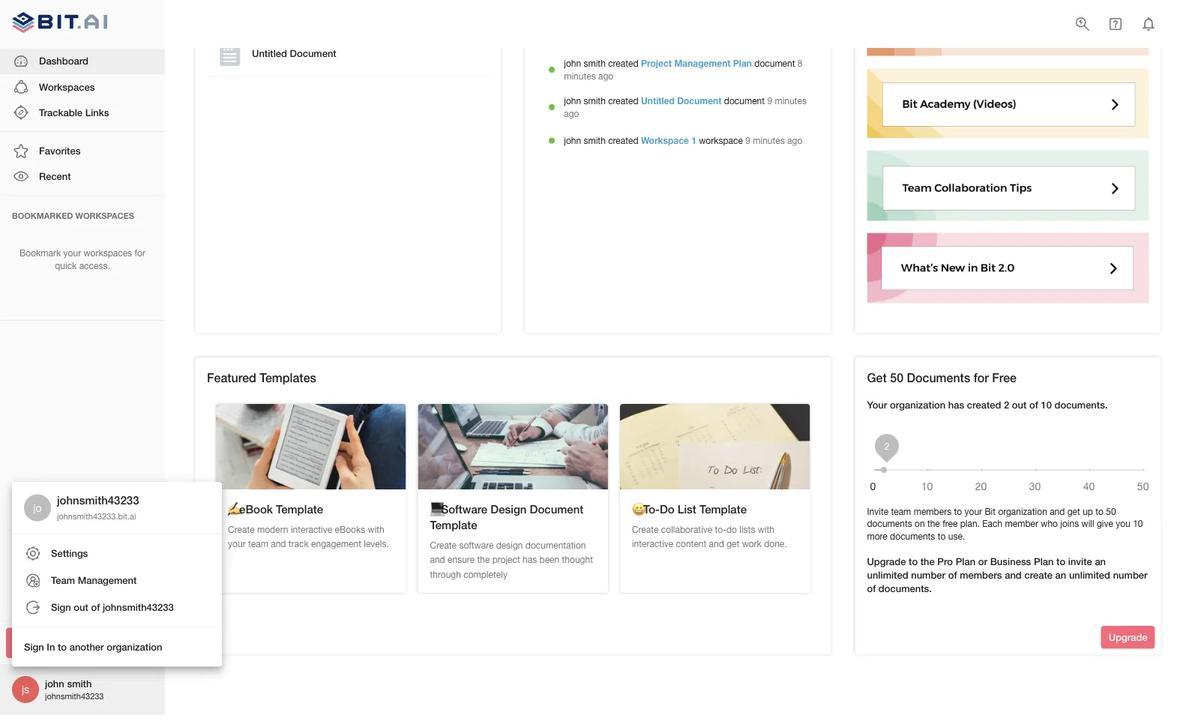 Task type: vqa. For each thing, say whether or not it's contained in the screenshot.
search documents, folders and workspaces text field
no



Task type: describe. For each thing, give the bounding box(es) containing it.
1 horizontal spatial has
[[949, 399, 965, 411]]

team management
[[51, 575, 137, 587]]

do
[[660, 503, 675, 517]]

list
[[678, 503, 697, 517]]

or
[[979, 556, 988, 568]]

2 unlimited from the left
[[1069, 570, 1111, 582]]

ago for 8 minutes ago
[[599, 71, 614, 82]]

documentation
[[526, 540, 586, 551]]

the inside 'upgrade to the pro plan or business plan to invite an unlimited number of members and create an unlimited number of documents.'
[[921, 556, 935, 568]]

smith for john smith created project management plan document
[[584, 58, 606, 69]]

✍️ebook template image
[[216, 405, 406, 490]]

settings menu item
[[12, 540, 222, 567]]

access.
[[79, 261, 110, 271]]

software
[[459, 540, 494, 551]]

your inside bookmark your workspaces for quick access.
[[63, 248, 81, 258]]

create
[[1025, 570, 1053, 582]]

documents. inside 'upgrade to the pro plan or business plan to invite an unlimited number of members and create an unlimited number of documents.'
[[879, 584, 932, 595]]

1 vertical spatial documents
[[890, 532, 936, 542]]

2 vertical spatial johnsmith43233
[[45, 692, 104, 702]]

and inside create modern interactive ebooks with your team and track engagement levels.
[[271, 539, 286, 550]]

8
[[798, 58, 803, 69]]

workspace
[[699, 136, 743, 146]]

2 vertical spatial minutes
[[753, 136, 785, 146]]

2 horizontal spatial document
[[677, 96, 722, 106]]

favorites
[[39, 145, 81, 157]]

untitled document
[[252, 48, 337, 59]]

sign for sign out of johnsmith43233
[[51, 602, 71, 614]]

team inside invite team members to your bit organization and get up to 50 documents on the free plan. each member who joins will give you 10 more documents to use.
[[891, 507, 912, 517]]

out inside menu item
[[74, 602, 88, 614]]

1 horizontal spatial plan
[[956, 556, 976, 568]]

2 vertical spatial ago
[[788, 136, 803, 146]]

jo
[[33, 502, 42, 514]]

use.
[[949, 532, 965, 542]]

recent button
[[0, 164, 165, 189]]

been
[[540, 555, 560, 565]]

0 horizontal spatial upgrade button
[[6, 628, 159, 659]]

bookmark
[[20, 248, 61, 258]]

bookmark your workspaces for quick access.
[[20, 248, 145, 271]]

john for john smith johnsmith43233
[[45, 678, 64, 690]]

who
[[1041, 519, 1058, 530]]

1 horizontal spatial untitled document link
[[641, 96, 722, 106]]

organization inside johnsmith43233 menu
[[107, 642, 162, 653]]

up
[[1083, 507, 1094, 517]]

get
[[867, 371, 887, 385]]

😀to-
[[632, 503, 660, 517]]

design
[[496, 540, 523, 551]]

your organization has created 2 out of 10 documents.
[[867, 399, 1108, 411]]

1 vertical spatial document
[[724, 96, 765, 106]]

completely
[[464, 570, 508, 580]]

more
[[867, 532, 888, 542]]

1 horizontal spatial organization
[[890, 399, 946, 411]]

js
[[22, 684, 29, 696]]

✍️ebook template
[[228, 503, 323, 517]]

content
[[676, 539, 707, 550]]

do
[[727, 525, 737, 535]]

documents
[[907, 371, 971, 385]]

50 inside invite team members to your bit organization and get up to 50 documents on the free plan. each member who joins will give you 10 more documents to use.
[[1107, 507, 1117, 517]]

upgrade for leftmost upgrade button
[[61, 637, 104, 650]]

upgrade to the pro plan or business plan to invite an unlimited number of members and create an unlimited number of documents.
[[867, 556, 1148, 595]]

templates
[[260, 371, 316, 385]]

2
[[1004, 399, 1010, 411]]

10 inside invite team members to your bit organization and get up to 50 documents on the free plan. each member who joins will give you 10 more documents to use.
[[1133, 519, 1143, 530]]

upgrade inside 'upgrade to the pro plan or business plan to invite an unlimited number of members and create an unlimited number of documents.'
[[867, 556, 906, 568]]

1
[[692, 136, 697, 146]]

workspaces
[[84, 248, 132, 258]]

1 horizontal spatial documents.
[[1055, 399, 1108, 411]]

✍️ebook
[[228, 503, 273, 517]]

links
[[85, 106, 109, 118]]

to up free
[[954, 507, 962, 517]]

featured
[[207, 371, 256, 385]]

johnsmith43233 inside menu item
[[103, 602, 174, 614]]

create for 💻software design document template
[[430, 540, 457, 551]]

give
[[1097, 519, 1114, 530]]

1 horizontal spatial untitled
[[641, 96, 675, 106]]

created for workspace
[[608, 136, 639, 146]]

😀to-do list template
[[632, 503, 747, 517]]

track
[[289, 539, 309, 550]]

pro
[[938, 556, 953, 568]]

0 vertical spatial johnsmith43233
[[57, 494, 139, 507]]

smith for john smith created workspace 1 workspace 9 minutes ago
[[584, 136, 606, 146]]

free
[[943, 519, 958, 530]]

through
[[430, 570, 461, 580]]

sign in to another organization
[[24, 642, 162, 653]]

bookmarked
[[12, 211, 73, 221]]

workspaces
[[75, 211, 134, 221]]

to left pro
[[909, 556, 918, 568]]

done.
[[764, 539, 787, 550]]

modern
[[257, 525, 288, 535]]

john smith johnsmith43233
[[45, 678, 104, 702]]

with inside create modern interactive ebooks with your team and track engagement levels.
[[368, 525, 385, 535]]

minutes for 8 minutes ago
[[564, 71, 596, 82]]

💻software design document template
[[430, 503, 584, 533]]

trackable links button
[[0, 100, 165, 125]]

workspace 1 link
[[641, 136, 697, 146]]

menu item containing sign out of
[[12, 594, 222, 621]]

settings
[[51, 548, 88, 560]]

0 vertical spatial document
[[755, 58, 795, 69]]

create modern interactive ebooks with your team and track engagement levels.
[[228, 525, 389, 550]]

your inside create modern interactive ebooks with your team and track engagement levels.
[[228, 539, 246, 550]]

create collaborative to-do lists with interactive content and get work done.
[[632, 525, 787, 550]]

members inside invite team members to your bit organization and get up to 50 documents on the free plan. each member who joins will give you 10 more documents to use.
[[914, 507, 952, 517]]

member
[[1005, 519, 1039, 530]]

to-
[[715, 525, 727, 535]]

upgrade for the right upgrade button
[[1109, 632, 1148, 644]]

bookmarked workspaces
[[12, 211, 134, 221]]

plan.
[[961, 519, 980, 530]]

ebooks
[[335, 525, 365, 535]]

create software design documentation and ensure the project has been thought through completely
[[430, 540, 593, 580]]

get 50 documents for free
[[867, 371, 1017, 385]]

template for 😀to-do list template
[[700, 503, 747, 517]]

the inside the create software design documentation and ensure the project has been thought through completely
[[477, 555, 490, 565]]

minutes for 9 minutes ago
[[775, 96, 807, 106]]

each
[[983, 519, 1003, 530]]

2 horizontal spatial plan
[[1034, 556, 1054, 568]]

joins
[[1061, 519, 1079, 530]]

favorites button
[[0, 138, 165, 164]]

thought
[[562, 555, 593, 565]]

engagement
[[311, 539, 361, 550]]

bit
[[985, 507, 996, 517]]

1 horizontal spatial out
[[1012, 399, 1027, 411]]

management inside menu item
[[78, 575, 137, 587]]

0 horizontal spatial plan
[[733, 58, 752, 69]]

john smith created workspace 1 workspace 9 minutes ago
[[564, 136, 803, 146]]

johnsmith43233.bit.ai
[[57, 512, 136, 522]]

invite team members to your bit organization and get up to 50 documents on the free plan. each member who joins will give you 10 more documents to use.
[[867, 507, 1143, 542]]

0 vertical spatial 10
[[1041, 399, 1052, 411]]

john for john smith created project management plan document
[[564, 58, 581, 69]]

untitled inside untitled document "link"
[[252, 48, 287, 59]]

project
[[493, 555, 520, 565]]



Task type: locate. For each thing, give the bounding box(es) containing it.
2 horizontal spatial upgrade
[[1109, 632, 1148, 644]]

has left been
[[523, 555, 537, 565]]

with up levels.
[[368, 525, 385, 535]]

project
[[641, 58, 672, 69]]

team management menu item
[[12, 567, 222, 594]]

minutes inside 9 minutes ago
[[775, 96, 807, 106]]

0 horizontal spatial 9
[[746, 136, 751, 146]]

1 horizontal spatial 50
[[1107, 507, 1117, 517]]

johnsmith43233 down team management menu item at the bottom left of page
[[103, 602, 174, 614]]

0 horizontal spatial 10
[[1041, 399, 1052, 411]]

1 vertical spatial minutes
[[775, 96, 807, 106]]

john smith created project management plan document
[[564, 58, 795, 69]]

8 minutes ago
[[564, 58, 803, 82]]

0 vertical spatial organization
[[890, 399, 946, 411]]

the up completely
[[477, 555, 490, 565]]

create inside the create software design documentation and ensure the project has been thought through completely
[[430, 540, 457, 551]]

and up 'through'
[[430, 555, 445, 565]]

1 vertical spatial team
[[248, 539, 268, 550]]

you
[[1116, 519, 1131, 530]]

1 horizontal spatial for
[[974, 371, 989, 385]]

organization down documents
[[890, 399, 946, 411]]

johnsmith43233
[[57, 494, 139, 507], [103, 602, 174, 614], [45, 692, 104, 702]]

will
[[1082, 519, 1095, 530]]

50 right get
[[890, 371, 904, 385]]

an right create
[[1056, 570, 1067, 582]]

1 vertical spatial an
[[1056, 570, 1067, 582]]

and inside invite team members to your bit organization and get up to 50 documents on the free plan. each member who joins will give you 10 more documents to use.
[[1050, 507, 1065, 517]]

of down pro
[[949, 570, 957, 582]]

work
[[742, 539, 762, 550]]

0 vertical spatial documents.
[[1055, 399, 1108, 411]]

2 with from the left
[[758, 525, 775, 535]]

dashboard button
[[0, 48, 165, 74]]

trackable
[[39, 106, 83, 118]]

document
[[755, 58, 795, 69], [724, 96, 765, 106]]

free
[[993, 371, 1017, 385]]

1 vertical spatial out
[[74, 602, 88, 614]]

template up create modern interactive ebooks with your team and track engagement levels.
[[276, 503, 323, 517]]

create up ensure
[[430, 540, 457, 551]]

management
[[675, 58, 731, 69], [78, 575, 137, 587]]

2 horizontal spatial create
[[632, 525, 659, 535]]

0 horizontal spatial your
[[63, 248, 81, 258]]

template down 💻software
[[430, 519, 477, 533]]

plan
[[733, 58, 752, 69], [956, 556, 976, 568], [1034, 556, 1054, 568]]

2 number from the left
[[1114, 570, 1148, 582]]

😀to-do list template image
[[620, 405, 810, 490]]

template up to-
[[700, 503, 747, 517]]

0 vertical spatial your
[[63, 248, 81, 258]]

create down ✍️ebook
[[228, 525, 255, 535]]

documents
[[867, 519, 913, 530], [890, 532, 936, 542]]

document inside "link"
[[290, 48, 337, 59]]

and down to-
[[709, 539, 724, 550]]

to
[[954, 507, 962, 517], [1096, 507, 1104, 517], [938, 532, 946, 542], [909, 556, 918, 568], [1057, 556, 1066, 568], [58, 642, 67, 653]]

members down or
[[960, 570, 1002, 582]]

for left free
[[974, 371, 989, 385]]

0 vertical spatial interactive
[[291, 525, 332, 535]]

0 horizontal spatial organization
[[107, 642, 162, 653]]

0 horizontal spatial unlimited
[[867, 570, 909, 582]]

interactive inside create modern interactive ebooks with your team and track engagement levels.
[[291, 525, 332, 535]]

organization down sign out of johnsmith43233
[[107, 642, 162, 653]]

2 vertical spatial organization
[[107, 642, 162, 653]]

0 vertical spatial untitled document link
[[210, 34, 486, 73]]

1 vertical spatial document
[[677, 96, 722, 106]]

1 unlimited from the left
[[867, 570, 909, 582]]

minutes inside "8 minutes ago"
[[564, 71, 596, 82]]

with up done. in the right of the page
[[758, 525, 775, 535]]

0 vertical spatial documents
[[867, 519, 913, 530]]

ago for 9 minutes ago
[[564, 108, 579, 119]]

team
[[891, 507, 912, 517], [248, 539, 268, 550]]

smith inside "john smith johnsmith43233"
[[67, 678, 92, 690]]

the left pro
[[921, 556, 935, 568]]

invite
[[867, 507, 889, 517]]

for right workspaces
[[135, 248, 145, 258]]

0 vertical spatial has
[[949, 399, 965, 411]]

0 vertical spatial get
[[1068, 507, 1081, 517]]

0 horizontal spatial sign
[[24, 642, 44, 653]]

1 horizontal spatial sign
[[51, 602, 71, 614]]

1 with from the left
[[368, 525, 385, 535]]

1 horizontal spatial upgrade button
[[1102, 626, 1156, 650]]

1 vertical spatial johnsmith43233
[[103, 602, 174, 614]]

the right on
[[928, 519, 940, 530]]

the
[[928, 519, 940, 530], [477, 555, 490, 565], [921, 556, 935, 568]]

to right up
[[1096, 507, 1104, 517]]

invite
[[1069, 556, 1093, 568]]

out down team management
[[74, 602, 88, 614]]

john
[[564, 58, 581, 69], [564, 96, 581, 106], [564, 136, 581, 146], [45, 678, 64, 690]]

2 horizontal spatial your
[[965, 507, 983, 517]]

0 horizontal spatial out
[[74, 602, 88, 614]]

business
[[991, 556, 1032, 568]]

create down the 😀to-
[[632, 525, 659, 535]]

1 vertical spatial 9
[[746, 136, 751, 146]]

john for john smith created untitled document document
[[564, 96, 581, 106]]

1 vertical spatial management
[[78, 575, 137, 587]]

created
[[608, 58, 639, 69], [608, 96, 639, 106], [608, 136, 639, 146], [967, 399, 1002, 411]]

1 horizontal spatial with
[[758, 525, 775, 535]]

johnsmith43233 johnsmith43233.bit.ai
[[57, 494, 139, 522]]

1 vertical spatial untitled
[[641, 96, 675, 106]]

2 horizontal spatial template
[[700, 503, 747, 517]]

john inside "john smith johnsmith43233"
[[45, 678, 64, 690]]

to left use.
[[938, 532, 946, 542]]

0 horizontal spatial get
[[727, 539, 740, 550]]

1 horizontal spatial create
[[430, 540, 457, 551]]

johnsmith43233 menu
[[12, 482, 222, 667]]

of inside johnsmith43233 menu
[[91, 602, 100, 614]]

0 horizontal spatial template
[[276, 503, 323, 517]]

1 horizontal spatial interactive
[[632, 539, 674, 550]]

upgrade button
[[1102, 626, 1156, 650], [6, 628, 159, 659]]

0 vertical spatial members
[[914, 507, 952, 517]]

johnsmith43233 right the js
[[45, 692, 104, 702]]

in
[[47, 642, 55, 653]]

number down pro
[[911, 570, 946, 582]]

management up sign out of johnsmith43233
[[78, 575, 137, 587]]

1 vertical spatial interactive
[[632, 539, 674, 550]]

💻software
[[430, 503, 488, 517]]

0 horizontal spatial untitled document link
[[210, 34, 486, 73]]

0 horizontal spatial create
[[228, 525, 255, 535]]

and inside create collaborative to-do lists with interactive content and get work done.
[[709, 539, 724, 550]]

2 vertical spatial document
[[530, 503, 584, 517]]

get up the joins
[[1068, 507, 1081, 517]]

interactive down the 😀to-
[[632, 539, 674, 550]]

johnsmith43233 up johnsmith43233.bit.ai
[[57, 494, 139, 507]]

50 up give
[[1107, 507, 1117, 517]]

to right "in"
[[58, 642, 67, 653]]

1 horizontal spatial an
[[1095, 556, 1106, 568]]

0 vertical spatial sign
[[51, 602, 71, 614]]

and down business on the right of page
[[1005, 570, 1022, 582]]

workspaces
[[39, 81, 95, 92]]

has inside the create software design documentation and ensure the project has been thought through completely
[[523, 555, 537, 565]]

interactive up "track"
[[291, 525, 332, 535]]

for
[[135, 248, 145, 258], [974, 371, 989, 385]]

with inside create collaborative to-do lists with interactive content and get work done.
[[758, 525, 775, 535]]

john smith created untitled document document
[[564, 96, 765, 106]]

0 horizontal spatial documents.
[[879, 584, 932, 595]]

💻software design document template image
[[418, 405, 608, 490]]

documents down invite
[[867, 519, 913, 530]]

lists
[[740, 525, 756, 535]]

0 horizontal spatial with
[[368, 525, 385, 535]]

document left 8
[[755, 58, 795, 69]]

team
[[51, 575, 75, 587]]

1 horizontal spatial document
[[530, 503, 584, 517]]

an right "invite"
[[1095, 556, 1106, 568]]

2 vertical spatial your
[[228, 539, 246, 550]]

unlimited
[[867, 570, 909, 582], [1069, 570, 1111, 582]]

0 horizontal spatial untitled
[[252, 48, 287, 59]]

0 vertical spatial 9
[[768, 96, 773, 106]]

for for workspaces
[[135, 248, 145, 258]]

sign inside menu item
[[51, 602, 71, 614]]

1 vertical spatial ago
[[564, 108, 579, 119]]

1 vertical spatial untitled document link
[[641, 96, 722, 106]]

members up on
[[914, 507, 952, 517]]

of down team management
[[91, 602, 100, 614]]

and down the modern
[[271, 539, 286, 550]]

out right the 2
[[1012, 399, 1027, 411]]

ago inside 9 minutes ago
[[564, 108, 579, 119]]

smith for john smith johnsmith43233
[[67, 678, 92, 690]]

sign for sign in to another organization
[[24, 642, 44, 653]]

1 horizontal spatial 9
[[768, 96, 773, 106]]

get inside invite team members to your bit organization and get up to 50 documents on the free plan. each member who joins will give you 10 more documents to use.
[[1068, 507, 1081, 517]]

your
[[867, 399, 888, 411]]

and up who
[[1050, 507, 1065, 517]]

0 horizontal spatial management
[[78, 575, 137, 587]]

sign down team
[[51, 602, 71, 614]]

unlimited down "invite"
[[1069, 570, 1111, 582]]

smith for john smith created untitled document document
[[584, 96, 606, 106]]

team down the modern
[[248, 539, 268, 550]]

documents down on
[[890, 532, 936, 542]]

unlimited down more on the right bottom
[[867, 570, 909, 582]]

created for untitled
[[608, 96, 639, 106]]

quick
[[55, 261, 77, 271]]

sign
[[51, 602, 71, 614], [24, 642, 44, 653]]

collaborative
[[661, 525, 713, 535]]

10 right the 2
[[1041, 399, 1052, 411]]

design
[[491, 503, 527, 517]]

0 horizontal spatial ago
[[564, 108, 579, 119]]

to inside johnsmith43233 menu
[[58, 642, 67, 653]]

1 vertical spatial for
[[974, 371, 989, 385]]

0 vertical spatial team
[[891, 507, 912, 517]]

plan left 8
[[733, 58, 752, 69]]

0 horizontal spatial members
[[914, 507, 952, 517]]

0 vertical spatial 50
[[890, 371, 904, 385]]

sign in to another organization link
[[12, 634, 222, 661]]

0 horizontal spatial team
[[248, 539, 268, 550]]

of
[[1030, 399, 1039, 411], [949, 570, 957, 582], [867, 584, 876, 595], [91, 602, 100, 614]]

documents. right the 2
[[1055, 399, 1108, 411]]

for inside bookmark your workspaces for quick access.
[[135, 248, 145, 258]]

create
[[228, 525, 255, 535], [632, 525, 659, 535], [430, 540, 457, 551]]

on
[[915, 519, 925, 530]]

trackable links
[[39, 106, 109, 118]]

create inside create collaborative to-do lists with interactive content and get work done.
[[632, 525, 659, 535]]

0 horizontal spatial has
[[523, 555, 537, 565]]

ago inside "8 minutes ago"
[[599, 71, 614, 82]]

1 horizontal spatial members
[[960, 570, 1002, 582]]

0 horizontal spatial an
[[1056, 570, 1067, 582]]

management right project
[[675, 58, 731, 69]]

and inside the create software design documentation and ensure the project has been thought through completely
[[430, 555, 445, 565]]

number
[[911, 570, 946, 582], [1114, 570, 1148, 582]]

1 vertical spatial organization
[[999, 507, 1048, 517]]

1 horizontal spatial upgrade
[[867, 556, 906, 568]]

1 horizontal spatial 10
[[1133, 519, 1143, 530]]

for for documents
[[974, 371, 989, 385]]

interactive inside create collaborative to-do lists with interactive content and get work done.
[[632, 539, 674, 550]]

team right invite
[[891, 507, 912, 517]]

members inside 'upgrade to the pro plan or business plan to invite an unlimited number of members and create an unlimited number of documents.'
[[960, 570, 1002, 582]]

document up workspace
[[724, 96, 765, 106]]

10
[[1041, 399, 1052, 411], [1133, 519, 1143, 530]]

1 horizontal spatial management
[[675, 58, 731, 69]]

document
[[290, 48, 337, 59], [677, 96, 722, 106], [530, 503, 584, 517]]

has down get 50 documents for free
[[949, 399, 965, 411]]

9 minutes ago
[[564, 96, 807, 119]]

get inside create collaborative to-do lists with interactive content and get work done.
[[727, 539, 740, 550]]

organization
[[890, 399, 946, 411], [999, 507, 1048, 517], [107, 642, 162, 653]]

out
[[1012, 399, 1027, 411], [74, 602, 88, 614]]

1 vertical spatial your
[[965, 507, 983, 517]]

template inside 💻software design document template
[[430, 519, 477, 533]]

0 vertical spatial untitled
[[252, 48, 287, 59]]

number down you
[[1114, 570, 1148, 582]]

create inside create modern interactive ebooks with your team and track engagement levels.
[[228, 525, 255, 535]]

1 vertical spatial get
[[727, 539, 740, 550]]

your inside invite team members to your bit organization and get up to 50 documents on the free plan. each member who joins will give you 10 more documents to use.
[[965, 507, 983, 517]]

1 number from the left
[[911, 570, 946, 582]]

the inside invite team members to your bit organization and get up to 50 documents on the free plan. each member who joins will give you 10 more documents to use.
[[928, 519, 940, 530]]

of down more on the right bottom
[[867, 584, 876, 595]]

plan left or
[[956, 556, 976, 568]]

1 vertical spatial 50
[[1107, 507, 1117, 517]]

your down ✍️ebook
[[228, 539, 246, 550]]

9 inside 9 minutes ago
[[768, 96, 773, 106]]

1 vertical spatial sign
[[24, 642, 44, 653]]

plan up create
[[1034, 556, 1054, 568]]

untitled
[[252, 48, 287, 59], [641, 96, 675, 106]]

0 vertical spatial ago
[[599, 71, 614, 82]]

ago
[[599, 71, 614, 82], [564, 108, 579, 119], [788, 136, 803, 146]]

create for 😀to-do list template
[[632, 525, 659, 535]]

document inside 💻software design document template
[[530, 503, 584, 517]]

template
[[276, 503, 323, 517], [700, 503, 747, 517], [430, 519, 477, 533]]

50
[[890, 371, 904, 385], [1107, 507, 1117, 517]]

another
[[70, 642, 104, 653]]

template for 💻software design document template
[[430, 519, 477, 533]]

john for john smith created workspace 1 workspace 9 minutes ago
[[564, 136, 581, 146]]

1 horizontal spatial team
[[891, 507, 912, 517]]

1 horizontal spatial get
[[1068, 507, 1081, 517]]

documents. down more on the right bottom
[[879, 584, 932, 595]]

menu item
[[12, 594, 222, 621]]

1 vertical spatial 10
[[1133, 519, 1143, 530]]

organization inside invite team members to your bit organization and get up to 50 documents on the free plan. each member who joins will give you 10 more documents to use.
[[999, 507, 1048, 517]]

sign out of johnsmith43233
[[51, 602, 174, 614]]

to left "invite"
[[1057, 556, 1066, 568]]

organization up member
[[999, 507, 1048, 517]]

of right the 2
[[1030, 399, 1039, 411]]

ensure
[[448, 555, 475, 565]]

1 vertical spatial members
[[960, 570, 1002, 582]]

0 horizontal spatial interactive
[[291, 525, 332, 535]]

0 vertical spatial management
[[675, 58, 731, 69]]

0 vertical spatial an
[[1095, 556, 1106, 568]]

created for project
[[608, 58, 639, 69]]

workspace
[[641, 136, 689, 146]]

10 right you
[[1133, 519, 1143, 530]]

1 horizontal spatial your
[[228, 539, 246, 550]]

0 horizontal spatial upgrade
[[61, 637, 104, 650]]

0 vertical spatial for
[[135, 248, 145, 258]]

sign left "in"
[[24, 642, 44, 653]]

create for ✍️ebook template
[[228, 525, 255, 535]]

get down do on the bottom right of page
[[727, 539, 740, 550]]

0 horizontal spatial for
[[135, 248, 145, 258]]

your up the quick
[[63, 248, 81, 258]]

levels.
[[364, 539, 389, 550]]

workspaces button
[[0, 74, 165, 100]]

your up plan.
[[965, 507, 983, 517]]

team inside create modern interactive ebooks with your team and track engagement levels.
[[248, 539, 268, 550]]

1 horizontal spatial template
[[430, 519, 477, 533]]

and inside 'upgrade to the pro plan or business plan to invite an unlimited number of members and create an unlimited number of documents.'
[[1005, 570, 1022, 582]]



